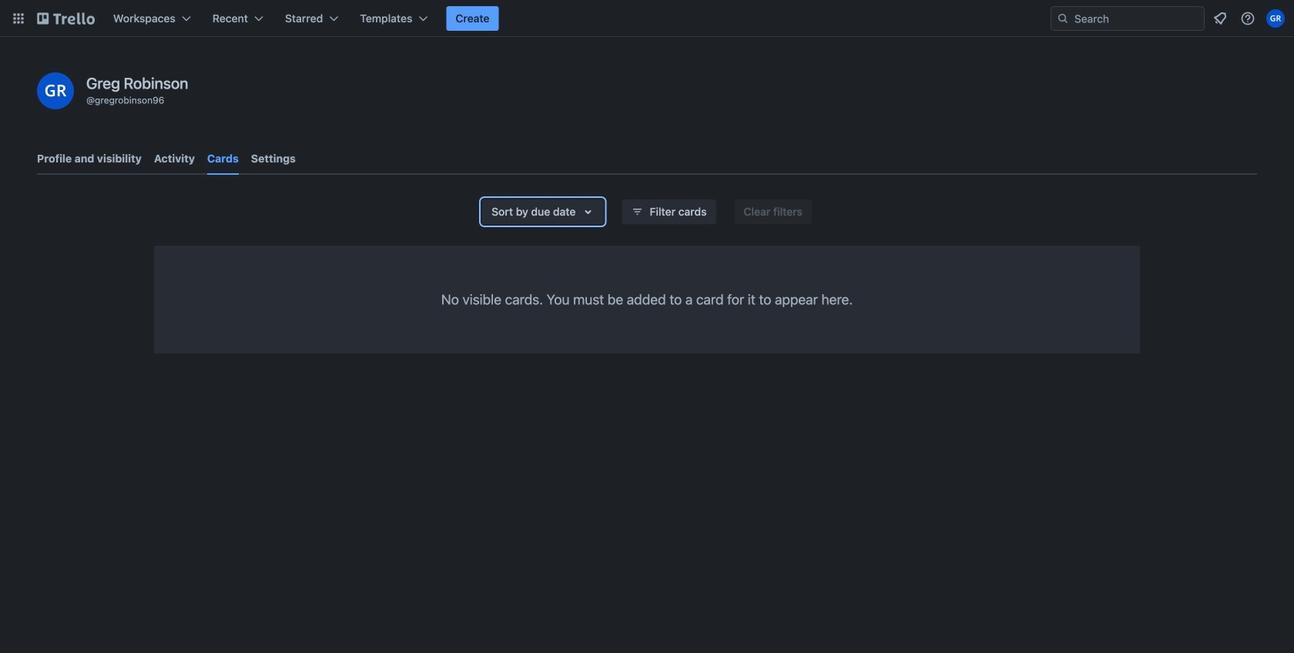 Task type: locate. For each thing, give the bounding box(es) containing it.
open information menu image
[[1240, 11, 1256, 26]]

1 horizontal spatial greg robinson (gregrobinson96) image
[[1267, 9, 1285, 28]]

greg robinson (gregrobinson96) image
[[1267, 9, 1285, 28], [37, 72, 74, 109]]

1 vertical spatial greg robinson (gregrobinson96) image
[[37, 72, 74, 109]]

search image
[[1057, 12, 1069, 25]]

0 horizontal spatial greg robinson (gregrobinson96) image
[[37, 72, 74, 109]]

greg robinson (gregrobinson96) image right open information menu image
[[1267, 9, 1285, 28]]

greg robinson (gregrobinson96) image down back to home image
[[37, 72, 74, 109]]



Task type: describe. For each thing, give the bounding box(es) containing it.
0 notifications image
[[1211, 9, 1230, 28]]

primary element
[[0, 0, 1294, 37]]

Search field
[[1069, 8, 1204, 29]]

0 vertical spatial greg robinson (gregrobinson96) image
[[1267, 9, 1285, 28]]

back to home image
[[37, 6, 95, 31]]



Task type: vqa. For each thing, say whether or not it's contained in the screenshot.
Add icon
no



